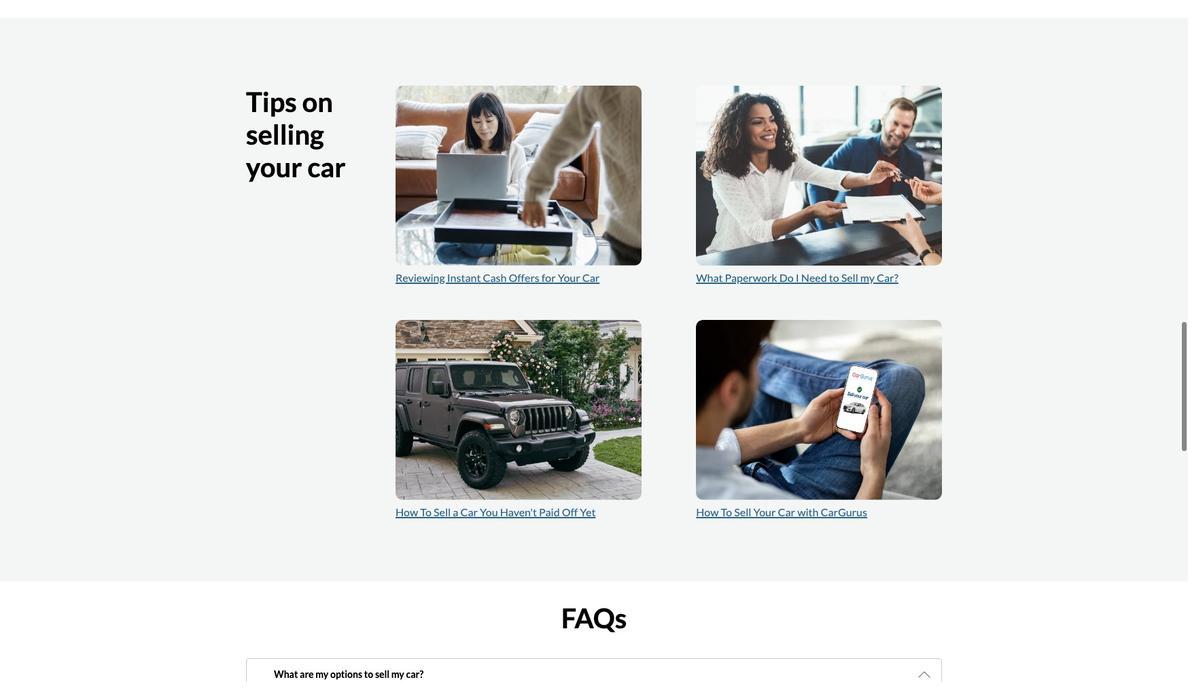 Task type: describe. For each thing, give the bounding box(es) containing it.
what paperwork do i need to sell my car?
[[696, 271, 899, 284]]

how to sell a car you haven't paid off yet link
[[396, 506, 596, 519]]

a
[[453, 506, 459, 519]]

how to sell a car you haven't paid off yet
[[396, 506, 596, 519]]

2 horizontal spatial my
[[861, 271, 875, 284]]

with
[[798, 506, 819, 519]]

reviewing instant cash offers for your car image
[[396, 86, 642, 266]]

car
[[307, 151, 346, 184]]

what for what paperwork do i need to sell my car?
[[696, 271, 723, 284]]

paperwork
[[725, 271, 778, 284]]

cargurus
[[821, 506, 868, 519]]

paid
[[539, 506, 560, 519]]

tips on selling your car
[[246, 86, 346, 184]]

need
[[802, 271, 827, 284]]

reviewing
[[396, 271, 445, 284]]

how to sell a car you haven't paid off yet image
[[396, 320, 642, 500]]

options
[[330, 669, 362, 681]]

car?
[[877, 271, 899, 284]]

are
[[300, 669, 314, 681]]

0 vertical spatial to
[[829, 271, 839, 284]]

how for how to sell a car you haven't paid off yet
[[396, 506, 418, 519]]

0 horizontal spatial my
[[316, 669, 329, 681]]

cash
[[483, 271, 507, 284]]

what paperwork do i need to sell my car? image
[[696, 86, 942, 266]]

to for your
[[721, 506, 732, 519]]

on
[[302, 86, 333, 119]]

how to sell your car with cargurus image
[[696, 320, 942, 500]]

offers
[[509, 271, 540, 284]]

1 horizontal spatial my
[[391, 669, 404, 681]]

tips
[[246, 86, 297, 119]]

i
[[796, 271, 799, 284]]

your
[[246, 151, 302, 184]]

1 horizontal spatial your
[[754, 506, 776, 519]]

instant
[[447, 271, 481, 284]]

reviewing instant cash offers for your car
[[396, 271, 600, 284]]



Task type: locate. For each thing, give the bounding box(es) containing it.
0 vertical spatial what
[[696, 271, 723, 284]]

1 horizontal spatial to
[[721, 506, 732, 519]]

1 vertical spatial to
[[364, 669, 373, 681]]

sell left with
[[735, 506, 752, 519]]

my right are
[[316, 669, 329, 681]]

0 horizontal spatial sell
[[434, 506, 451, 519]]

2 how from the left
[[696, 506, 719, 519]]

car?
[[406, 669, 424, 681]]

your
[[558, 271, 580, 284], [754, 506, 776, 519]]

1 horizontal spatial car
[[583, 271, 600, 284]]

1 horizontal spatial to
[[829, 271, 839, 284]]

2 horizontal spatial sell
[[842, 271, 859, 284]]

car right a
[[461, 506, 478, 519]]

faqs
[[561, 602, 627, 635]]

1 vertical spatial your
[[754, 506, 776, 519]]

how for how to sell your car with cargurus
[[696, 506, 719, 519]]

what
[[696, 271, 723, 284], [274, 669, 298, 681]]

my
[[861, 271, 875, 284], [316, 669, 329, 681], [391, 669, 404, 681]]

sell right need
[[842, 271, 859, 284]]

sell
[[375, 669, 390, 681]]

to for a
[[420, 506, 432, 519]]

1 horizontal spatial how
[[696, 506, 719, 519]]

how to sell your car with cargurus link
[[696, 506, 868, 519]]

car
[[583, 271, 600, 284], [461, 506, 478, 519], [778, 506, 796, 519]]

how
[[396, 506, 418, 519], [696, 506, 719, 519]]

to
[[420, 506, 432, 519], [721, 506, 732, 519]]

car for how to sell your car with cargurus
[[778, 506, 796, 519]]

0 horizontal spatial how
[[396, 506, 418, 519]]

1 vertical spatial what
[[274, 669, 298, 681]]

to right need
[[829, 271, 839, 284]]

to left sell
[[364, 669, 373, 681]]

0 horizontal spatial car
[[461, 506, 478, 519]]

haven't
[[500, 506, 537, 519]]

off
[[562, 506, 578, 519]]

0 horizontal spatial to
[[420, 506, 432, 519]]

1 to from the left
[[420, 506, 432, 519]]

what are my options to sell my car?
[[274, 669, 424, 681]]

1 how from the left
[[396, 506, 418, 519]]

do
[[780, 271, 794, 284]]

your left with
[[754, 506, 776, 519]]

my right sell
[[391, 669, 404, 681]]

0 horizontal spatial what
[[274, 669, 298, 681]]

2 horizontal spatial car
[[778, 506, 796, 519]]

sell
[[842, 271, 859, 284], [434, 506, 451, 519], [735, 506, 752, 519]]

sell for how to sell your car with cargurus
[[735, 506, 752, 519]]

what paperwork do i need to sell my car? link
[[696, 271, 899, 284]]

sell for how to sell a car you haven't paid off yet
[[434, 506, 451, 519]]

how to sell your car with cargurus
[[696, 506, 868, 519]]

sell left a
[[434, 506, 451, 519]]

to
[[829, 271, 839, 284], [364, 669, 373, 681]]

0 horizontal spatial your
[[558, 271, 580, 284]]

your right for on the left
[[558, 271, 580, 284]]

0 vertical spatial your
[[558, 271, 580, 284]]

what for what are my options to sell my car?
[[274, 669, 298, 681]]

yet
[[580, 506, 596, 519]]

selling
[[246, 119, 324, 151]]

1 horizontal spatial sell
[[735, 506, 752, 519]]

2 to from the left
[[721, 506, 732, 519]]

car left with
[[778, 506, 796, 519]]

car for how to sell a car you haven't paid off yet
[[461, 506, 478, 519]]

car right for on the left
[[583, 271, 600, 284]]

my left car?
[[861, 271, 875, 284]]

what left paperwork
[[696, 271, 723, 284]]

what left are
[[274, 669, 298, 681]]

0 horizontal spatial to
[[364, 669, 373, 681]]

1 horizontal spatial what
[[696, 271, 723, 284]]

reviewing instant cash offers for your car link
[[396, 271, 600, 284]]

you
[[480, 506, 498, 519]]

for
[[542, 271, 556, 284]]



Task type: vqa. For each thing, say whether or not it's contained in the screenshot.
reviewing
yes



